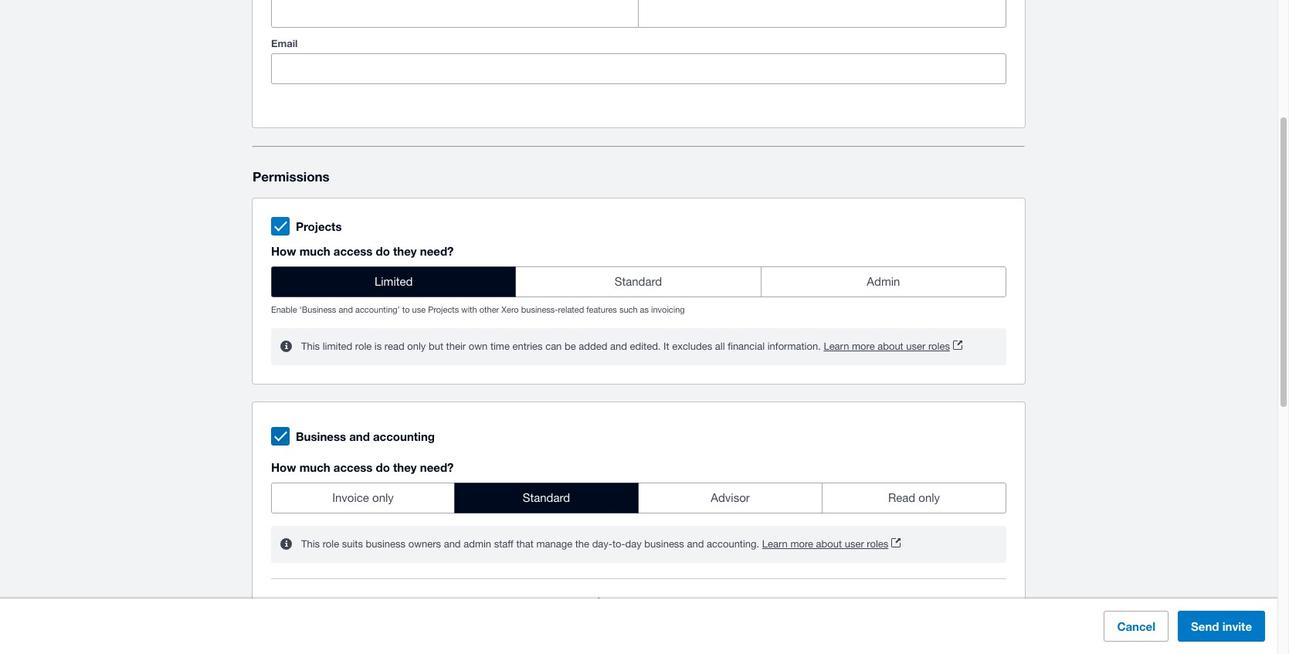 Task type: locate. For each thing, give the bounding box(es) containing it.
business right the suits
[[366, 539, 406, 550]]

how up enable
[[271, 244, 296, 258]]

1 vertical spatial how much access do they need?
[[271, 461, 454, 475]]

option group
[[271, 267, 1007, 298], [271, 483, 1007, 514]]

2 how from the top
[[271, 461, 296, 475]]

do for business and accounting
[[376, 461, 390, 475]]

how much access do they need? up invoice only
[[271, 461, 454, 475]]

information.
[[768, 341, 821, 353]]

about
[[878, 341, 904, 353], [817, 539, 843, 550]]

1 this from the top
[[301, 341, 320, 353]]

1 vertical spatial they
[[393, 461, 417, 475]]

need? down accounting
[[420, 461, 454, 475]]

access up invoice
[[334, 461, 373, 475]]

need?
[[420, 244, 454, 258], [420, 461, 454, 475]]

sales and purchases
[[271, 598, 371, 611]]

cancel button
[[1105, 611, 1169, 642]]

do
[[376, 244, 390, 258], [376, 461, 390, 475]]

such
[[620, 305, 638, 315]]

1 vertical spatial access
[[334, 461, 373, 475]]

learn right the accounting.
[[763, 539, 788, 550]]

0 vertical spatial standard
[[615, 275, 663, 288]]

0 horizontal spatial user
[[845, 539, 865, 550]]

email
[[271, 37, 298, 49]]

how much access do they need?
[[271, 244, 454, 258], [271, 461, 454, 475]]

enable
[[271, 305, 297, 315]]

how for projects
[[271, 244, 296, 258]]

0 vertical spatial access
[[334, 244, 373, 258]]

option group up day
[[271, 483, 1007, 514]]

to-
[[613, 539, 626, 550]]

related
[[559, 305, 585, 315]]

only
[[408, 341, 426, 353], [373, 492, 394, 505], [919, 492, 941, 505]]

1 horizontal spatial about
[[878, 341, 904, 353]]

group
[[271, 0, 1007, 28]]

1 vertical spatial roles
[[867, 539, 889, 550]]

1 vertical spatial need?
[[420, 461, 454, 475]]

1 horizontal spatial roles
[[929, 341, 951, 353]]

sales
[[271, 598, 297, 611]]

send invite button
[[1179, 611, 1266, 642]]

0 vertical spatial how
[[271, 244, 296, 258]]

only left but
[[408, 341, 426, 353]]

standard up as
[[615, 275, 663, 288]]

1 vertical spatial role
[[323, 539, 339, 550]]

access for projects
[[334, 244, 373, 258]]

1 horizontal spatial role
[[355, 341, 372, 353]]

2 business from the left
[[645, 539, 685, 550]]

advisor
[[711, 492, 750, 505]]

they for projects
[[393, 244, 417, 258]]

how
[[271, 244, 296, 258], [271, 461, 296, 475]]

do up limited
[[376, 244, 390, 258]]

2 much from the top
[[300, 461, 331, 475]]

business
[[366, 539, 406, 550], [645, 539, 685, 550]]

admin
[[867, 275, 901, 288]]

limited
[[323, 341, 353, 353]]

own
[[469, 341, 488, 353]]

day-
[[593, 539, 613, 550]]

roles
[[929, 341, 951, 353], [867, 539, 889, 550]]

business and accounting
[[296, 430, 435, 444]]

0 vertical spatial projects
[[296, 220, 342, 234]]

0 horizontal spatial standard
[[523, 492, 571, 505]]

they
[[393, 244, 417, 258], [393, 461, 417, 475]]

option group up as
[[271, 267, 1007, 298]]

access up the accounting'
[[334, 244, 373, 258]]

learn more about user roles link for projects
[[824, 338, 963, 356]]

1 vertical spatial learn more about user roles link
[[763, 536, 901, 554]]

purchases
[[321, 598, 371, 611]]

0 vertical spatial how much access do they need?
[[271, 244, 454, 258]]

how down business
[[271, 461, 296, 475]]

1 access from the top
[[334, 244, 373, 258]]

1 horizontal spatial projects
[[428, 305, 459, 315]]

much
[[300, 244, 331, 258], [300, 461, 331, 475]]

role left the is
[[355, 341, 372, 353]]

this left the suits
[[301, 539, 320, 550]]

2 do from the top
[[376, 461, 390, 475]]

much down business
[[300, 461, 331, 475]]

1 they from the top
[[393, 244, 417, 258]]

use
[[412, 305, 426, 315]]

0 vertical spatial need?
[[420, 244, 454, 258]]

2 they from the top
[[393, 461, 417, 475]]

1 horizontal spatial more
[[853, 341, 875, 353]]

0 vertical spatial user
[[907, 341, 926, 353]]

and
[[339, 305, 353, 315], [611, 341, 628, 353], [349, 430, 370, 444], [444, 539, 461, 550], [687, 539, 704, 550], [300, 598, 318, 611]]

0 vertical spatial option group
[[271, 267, 1007, 298]]

2 access from the top
[[334, 461, 373, 475]]

1 vertical spatial option group
[[271, 483, 1007, 514]]

0 horizontal spatial business
[[366, 539, 406, 550]]

projects right use at the left top
[[428, 305, 459, 315]]

this left limited
[[301, 341, 320, 353]]

1 much from the top
[[300, 244, 331, 258]]

features
[[587, 305, 617, 315]]

more right the accounting.
[[791, 539, 814, 550]]

1 option group from the top
[[271, 267, 1007, 298]]

learn more about user roles link
[[824, 338, 963, 356], [763, 536, 901, 554]]

0 horizontal spatial about
[[817, 539, 843, 550]]

how much access do they need? up limited
[[271, 244, 454, 258]]

and left the accounting.
[[687, 539, 704, 550]]

2 need? from the top
[[420, 461, 454, 475]]

this role suits business owners and admin staff that manage the day-to-day business and accounting. learn more about user roles
[[301, 539, 889, 550]]

2 this from the top
[[301, 539, 320, 550]]

0 vertical spatial they
[[393, 244, 417, 258]]

1 vertical spatial this
[[301, 539, 320, 550]]

only for read only
[[919, 492, 941, 505]]

0 horizontal spatial only
[[373, 492, 394, 505]]

1 vertical spatial more
[[791, 539, 814, 550]]

0 horizontal spatial role
[[323, 539, 339, 550]]

other
[[480, 305, 499, 315]]

1 horizontal spatial business
[[645, 539, 685, 550]]

projects
[[296, 220, 342, 234], [428, 305, 459, 315]]

1 vertical spatial much
[[300, 461, 331, 475]]

role left the suits
[[323, 539, 339, 550]]

0 horizontal spatial roles
[[867, 539, 889, 550]]

0 vertical spatial much
[[300, 244, 331, 258]]

this
[[301, 341, 320, 353], [301, 539, 320, 550]]

1 vertical spatial how
[[271, 461, 296, 475]]

standard
[[615, 275, 663, 288], [523, 492, 571, 505]]

2 how much access do they need? from the top
[[271, 461, 454, 475]]

1 vertical spatial standard
[[523, 492, 571, 505]]

their
[[446, 341, 466, 353]]

read
[[385, 341, 405, 353]]

1 horizontal spatial learn
[[824, 341, 850, 353]]

they down accounting
[[393, 461, 417, 475]]

excludes
[[673, 341, 713, 353]]

the
[[576, 539, 590, 550]]

manage
[[537, 539, 573, 550]]

Last name field
[[639, 0, 1006, 27]]

need? up use at the left top
[[420, 244, 454, 258]]

learn right information.
[[824, 341, 850, 353]]

this for projects
[[301, 341, 320, 353]]

1 need? from the top
[[420, 244, 454, 258]]

1 horizontal spatial standard
[[615, 275, 663, 288]]

0 vertical spatial learn more about user roles link
[[824, 338, 963, 356]]

and left admin
[[444, 539, 461, 550]]

2 option group from the top
[[271, 483, 1007, 514]]

2 horizontal spatial only
[[919, 492, 941, 505]]

cancel
[[1118, 620, 1156, 634]]

0 vertical spatial role
[[355, 341, 372, 353]]

more down admin
[[853, 341, 875, 353]]

do down business and accounting
[[376, 461, 390, 475]]

standard up manage
[[523, 492, 571, 505]]

business right day
[[645, 539, 685, 550]]

option group containing invoice only
[[271, 483, 1007, 514]]

they up limited
[[393, 244, 417, 258]]

do for projects
[[376, 244, 390, 258]]

0 vertical spatial do
[[376, 244, 390, 258]]

much up 'business
[[300, 244, 331, 258]]

1 do from the top
[[376, 244, 390, 258]]

time
[[491, 341, 510, 353]]

but
[[429, 341, 444, 353]]

1 vertical spatial do
[[376, 461, 390, 475]]

learn
[[824, 341, 850, 353], [763, 539, 788, 550]]

projects down permissions at the left of page
[[296, 220, 342, 234]]

with
[[462, 305, 477, 315]]

user
[[907, 341, 926, 353], [845, 539, 865, 550]]

1 how much access do they need? from the top
[[271, 244, 454, 258]]

how much access do they need? for business and accounting
[[271, 461, 454, 475]]

more
[[853, 341, 875, 353], [791, 539, 814, 550]]

First name field
[[272, 0, 638, 27]]

1 how from the top
[[271, 244, 296, 258]]

0 vertical spatial this
[[301, 341, 320, 353]]

can
[[546, 341, 562, 353]]

accounting
[[373, 430, 435, 444]]

only right read in the right bottom of the page
[[919, 492, 941, 505]]

role
[[355, 341, 372, 353], [323, 539, 339, 550]]

0 horizontal spatial projects
[[296, 220, 342, 234]]

1 vertical spatial learn
[[763, 539, 788, 550]]

learn more about user roles link for business and accounting
[[763, 536, 901, 554]]

only right invoice
[[373, 492, 394, 505]]

is
[[375, 341, 382, 353]]

read
[[889, 492, 916, 505]]

access
[[334, 244, 373, 258], [334, 461, 373, 475]]

0 horizontal spatial more
[[791, 539, 814, 550]]



Task type: vqa. For each thing, say whether or not it's contained in the screenshot.
option group containing Limited
yes



Task type: describe. For each thing, give the bounding box(es) containing it.
1 vertical spatial user
[[845, 539, 865, 550]]

Email email field
[[272, 54, 1006, 83]]

be
[[565, 341, 576, 353]]

staff
[[494, 539, 514, 550]]

0 vertical spatial more
[[853, 341, 875, 353]]

that
[[517, 539, 534, 550]]

1 horizontal spatial only
[[408, 341, 426, 353]]

and right 'business
[[339, 305, 353, 315]]

entries
[[513, 341, 543, 353]]

access for business and accounting
[[334, 461, 373, 475]]

1 vertical spatial projects
[[428, 305, 459, 315]]

it
[[664, 341, 670, 353]]

enable 'business and accounting' to use projects with other xero business-related features such as invoicing
[[271, 305, 685, 315]]

0 vertical spatial about
[[878, 341, 904, 353]]

1 vertical spatial about
[[817, 539, 843, 550]]

option group containing limited
[[271, 267, 1007, 298]]

day
[[626, 539, 642, 550]]

financial
[[728, 341, 765, 353]]

permissions
[[253, 168, 330, 185]]

how much access do they need? for projects
[[271, 244, 454, 258]]

accounting.
[[707, 539, 760, 550]]

only for invoice only
[[373, 492, 394, 505]]

invoice
[[332, 492, 369, 505]]

invoicing
[[652, 305, 685, 315]]

invite
[[1223, 620, 1253, 634]]

how for business and accounting
[[271, 461, 296, 475]]

1 horizontal spatial user
[[907, 341, 926, 353]]

0 vertical spatial roles
[[929, 341, 951, 353]]

read only
[[889, 492, 941, 505]]

much for projects
[[300, 244, 331, 258]]

0 horizontal spatial learn
[[763, 539, 788, 550]]

0 vertical spatial learn
[[824, 341, 850, 353]]

this limited role is read only but their own time entries can be added and edited. it excludes all financial information. learn more about user roles
[[301, 341, 951, 353]]

they for business and accounting
[[393, 461, 417, 475]]

need? for business and accounting
[[420, 461, 454, 475]]

and right the added
[[611, 341, 628, 353]]

business
[[296, 430, 346, 444]]

send
[[1192, 620, 1220, 634]]

all
[[716, 341, 725, 353]]

limited
[[375, 275, 413, 288]]

accounting'
[[356, 305, 400, 315]]

invoice only
[[332, 492, 394, 505]]

business-
[[522, 305, 559, 315]]

this for business and accounting
[[301, 539, 320, 550]]

suits
[[342, 539, 363, 550]]

need? for projects
[[420, 244, 454, 258]]

much for business and accounting
[[300, 461, 331, 475]]

'business
[[300, 305, 336, 315]]

xero
[[502, 305, 519, 315]]

edited.
[[630, 341, 661, 353]]

owners
[[409, 539, 441, 550]]

and right business
[[349, 430, 370, 444]]

added
[[579, 341, 608, 353]]

and right sales
[[300, 598, 318, 611]]

send invite
[[1192, 620, 1253, 634]]

1 business from the left
[[366, 539, 406, 550]]

to
[[402, 305, 410, 315]]

admin
[[464, 539, 492, 550]]

as
[[640, 305, 649, 315]]



